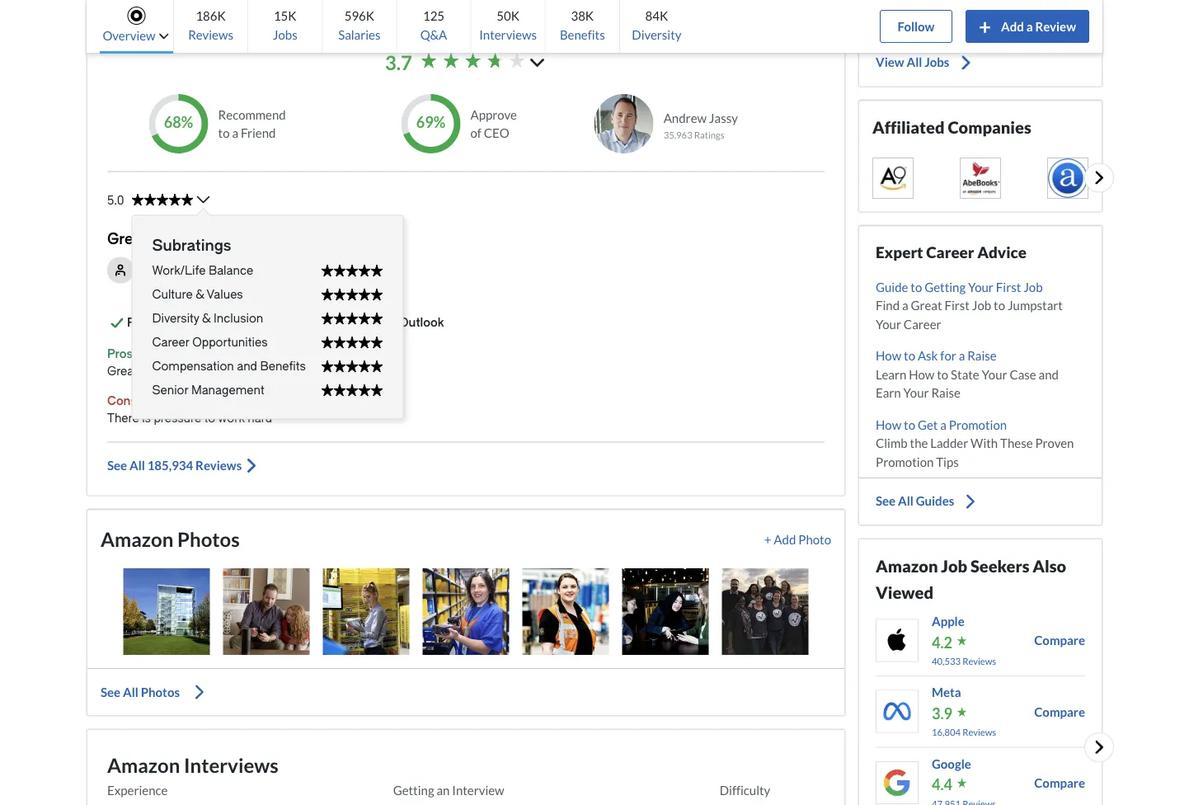 Task type: describe. For each thing, give the bounding box(es) containing it.
to down "for"
[[938, 367, 949, 381]]

remote
[[228, 364, 268, 378]]

google logo image
[[877, 762, 918, 804]]

a inside guide to getting your first job find a great first job to jumpstart your career
[[903, 298, 909, 313]]

interview
[[452, 783, 505, 798]]

to inside how to get a promotion climb the ladder with these proven promotion tips
[[904, 417, 916, 432]]

year
[[287, 286, 308, 297]]

pressure
[[154, 411, 201, 425]]

35,963
[[664, 130, 693, 141]]

former
[[145, 286, 181, 297]]

ceo inside the approve of ceo
[[484, 125, 510, 140]]

affiliated
[[873, 117, 945, 137]]

getting an interview
[[393, 783, 505, 798]]

status for career opportunities
[[321, 336, 383, 349]]

38k
[[571, 8, 594, 23]]

1 vertical spatial diversity
[[152, 311, 199, 325]]

3 amazon photo of: missing value image from the left
[[323, 568, 410, 655]]

than
[[257, 286, 279, 297]]

business
[[345, 316, 397, 330]]

meta
[[932, 685, 962, 700]]

0 vertical spatial career
[[927, 242, 975, 261]]

experience
[[107, 783, 168, 798]]

125
[[423, 8, 445, 23]]

your down how to ask for a raise link
[[982, 367, 1008, 381]]

advice
[[978, 242, 1027, 261]]

see all guides link
[[860, 492, 1102, 511]]

case
[[1010, 367, 1037, 381]]

1 horizontal spatial job
[[973, 298, 992, 313]]

q&a
[[421, 27, 447, 42]]

view all jobs link
[[876, 53, 1086, 73]]

compare link for 4.4
[[1035, 774, 1086, 792]]

overview
[[103, 28, 156, 43]]

reviews for 40,533 reviews
[[963, 656, 997, 667]]

a9.com, inc. image
[[873, 157, 914, 198]]

status for work/life balance
[[321, 264, 383, 277]]

apple
[[932, 614, 965, 629]]

for
[[941, 348, 957, 363]]

get
[[918, 417, 938, 432]]

there
[[107, 411, 139, 425]]

5.0
[[107, 194, 124, 207]]

1 vertical spatial photos
[[141, 684, 180, 699]]

great inside guide to getting your first job find a great first job to jumpstart your career
[[911, 298, 943, 313]]

6 amazon photo of: missing value image from the left
[[623, 568, 709, 655]]

0 horizontal spatial promotion
[[876, 454, 934, 469]]

view
[[876, 55, 905, 70]]

your down find
[[876, 316, 902, 331]]

84k diversity
[[632, 8, 682, 42]]

+
[[765, 532, 772, 547]]

software development internship
[[140, 263, 330, 277]]

2 vertical spatial career
[[152, 335, 190, 349]]

status for compensation and benefits
[[321, 360, 383, 372]]

expert
[[876, 242, 924, 261]]

4.2
[[932, 633, 953, 651]]

0 vertical spatial promotion
[[950, 417, 1008, 432]]

0 vertical spatial photos
[[177, 527, 240, 551]]

great inside pros great compensation, remote work available
[[107, 364, 138, 378]]

a inside how to ask for a raise learn how to state your case and earn your raise
[[959, 348, 966, 363]]

friend
[[241, 125, 276, 140]]

an
[[437, 783, 450, 798]]

management
[[191, 383, 265, 397]]

ask
[[918, 348, 939, 363]]

work/life
[[152, 264, 206, 277]]

a inside "link"
[[1027, 19, 1034, 34]]

amazon photos
[[101, 527, 240, 551]]

business outlook
[[345, 316, 444, 330]]

reviews right 185,934
[[196, 458, 242, 473]]

recommend for recommend
[[127, 316, 201, 330]]

15k
[[274, 8, 297, 23]]

available
[[300, 364, 348, 378]]

work inside cons there is pressure to work hard
[[218, 411, 245, 425]]

great internship opportunity
[[107, 231, 315, 248]]

reviews for amazon reviews
[[184, 20, 258, 43]]

how for ask
[[876, 348, 902, 363]]

add a review
[[1002, 19, 1077, 34]]

compare for 3.9
[[1035, 704, 1086, 719]]

climb
[[876, 435, 908, 450]]

& for inclusion
[[202, 311, 211, 325]]

3.9
[[932, 704, 953, 722]]

0 horizontal spatial raise
[[932, 385, 961, 400]]

to left ask
[[904, 348, 916, 363]]

recommend for recommend to a friend
[[218, 107, 286, 122]]

5 amazon photo of: missing value image from the left
[[523, 568, 609, 655]]

approval
[[262, 316, 312, 330]]

all for photos
[[123, 684, 138, 699]]

your down advice on the right of the page
[[969, 279, 994, 294]]

how to get a promotion climb the ladder with these proven promotion tips
[[876, 417, 1075, 469]]

596k salaries
[[338, 8, 381, 42]]

+ add photo link
[[765, 530, 832, 549]]

meta logo image
[[877, 691, 918, 732]]

google
[[932, 756, 972, 771]]

proven
[[1036, 435, 1075, 450]]

to down guide to getting your first job "link"
[[994, 298, 1006, 313]]

see for see all photos
[[101, 684, 121, 699]]

guide to getting your first job find a great first job to jumpstart your career
[[876, 279, 1064, 331]]

7 amazon photo of: missing value image from the left
[[722, 568, 809, 655]]

difficulty
[[720, 783, 771, 798]]

inclusion
[[214, 311, 263, 325]]

these
[[1001, 435, 1033, 450]]

1 amazon photo of: missing value image from the left
[[123, 568, 210, 655]]

1 vertical spatial benefits
[[260, 359, 306, 373]]

the
[[911, 435, 929, 450]]

of
[[471, 125, 482, 140]]

andrew
[[664, 111, 707, 125]]

seekers
[[971, 556, 1030, 576]]

guides
[[916, 493, 955, 508]]

1 horizontal spatial diversity
[[632, 27, 682, 42]]

see all guides
[[876, 493, 955, 508]]

add inside "link"
[[1002, 19, 1025, 34]]

amazon for amazon interviews
[[107, 754, 180, 777]]

84k
[[646, 8, 669, 23]]

compensation and benefits
[[152, 359, 306, 373]]

viewed
[[876, 582, 934, 602]]

50k
[[497, 8, 520, 23]]

+ add photo
[[765, 532, 832, 547]]

opportunity
[[228, 231, 315, 248]]

see all 185,934 reviews link
[[107, 442, 825, 476]]

how for get
[[876, 417, 902, 432]]

a inside recommend to a friend
[[232, 125, 239, 140]]

amazon for amazon photos
[[101, 527, 174, 551]]



Task type: locate. For each thing, give the bounding box(es) containing it.
to inside recommend to a friend
[[218, 125, 230, 140]]

2 vertical spatial compare link
[[1035, 774, 1086, 792]]

former employee, less than 1 year
[[145, 286, 308, 297]]

1 horizontal spatial ceo
[[484, 125, 510, 140]]

promotion
[[950, 417, 1008, 432], [876, 454, 934, 469]]

diversity & inclusion
[[152, 311, 263, 325]]

0 vertical spatial &
[[196, 287, 204, 301]]

0 vertical spatial add
[[1002, 19, 1025, 34]]

2 vertical spatial how
[[876, 417, 902, 432]]

to left 'get'
[[904, 417, 916, 432]]

interviews for 50k
[[480, 27, 537, 42]]

16,804 reviews link
[[932, 725, 997, 740]]

0 horizontal spatial follow
[[898, 19, 935, 34]]

2 vertical spatial see
[[101, 684, 121, 699]]

and down the 'opportunities'
[[237, 359, 257, 373]]

career up "compensation,"
[[152, 335, 190, 349]]

to right the guide
[[911, 279, 923, 294]]

0 horizontal spatial diversity
[[152, 311, 199, 325]]

2 compare link from the top
[[1035, 702, 1086, 721]]

see for see all guides
[[876, 493, 896, 508]]

add left review
[[1002, 19, 1025, 34]]

40,533
[[932, 656, 961, 667]]

compare link for 4.2
[[1035, 631, 1086, 650]]

reviews right 16,804 at the bottom right of the page
[[963, 727, 997, 738]]

1 vertical spatial job
[[973, 298, 992, 313]]

0 vertical spatial how
[[876, 348, 902, 363]]

to down senior management on the top left of the page
[[204, 411, 215, 425]]

1 horizontal spatial work
[[271, 364, 297, 378]]

career up guide to getting your first job "link"
[[927, 242, 975, 261]]

photos up amazon interviews
[[141, 684, 180, 699]]

see for see all 185,934 reviews
[[107, 458, 127, 473]]

3 compare link from the top
[[1035, 774, 1086, 792]]

how
[[876, 348, 902, 363], [909, 367, 935, 381], [876, 417, 902, 432]]

4 amazon photo of: missing value image from the left
[[423, 568, 510, 655]]

follow button up view all jobs link
[[876, 7, 1086, 40]]

benefits down the 38k
[[560, 27, 605, 42]]

0 vertical spatial job
[[1024, 279, 1043, 294]]

1 vertical spatial ceo
[[234, 316, 260, 330]]

1
[[281, 286, 285, 297]]

0 horizontal spatial and
[[237, 359, 257, 373]]

1 vertical spatial first
[[945, 298, 970, 313]]

1 vertical spatial work
[[218, 411, 245, 425]]

your right 'earn'
[[904, 385, 930, 400]]

16,804 reviews
[[932, 727, 997, 738]]

how inside how to get a promotion climb the ladder with these proven promotion tips
[[876, 417, 902, 432]]

internship up "work/life"
[[151, 231, 224, 248]]

job inside amazon job seekers also viewed
[[942, 556, 968, 576]]

and
[[237, 359, 257, 373], [1039, 367, 1059, 381]]

186k
[[196, 8, 226, 23]]

reviews right 40,533
[[963, 656, 997, 667]]

0 horizontal spatial first
[[945, 298, 970, 313]]

getting down expert career advice
[[925, 279, 966, 294]]

amazon president and ceo andrew jassy image
[[595, 94, 654, 153]]

a right find
[[903, 298, 909, 313]]

3 compare from the top
[[1035, 775, 1086, 790]]

getting left an
[[393, 783, 434, 798]]

work right 'remote'
[[271, 364, 297, 378]]

great right find
[[911, 298, 943, 313]]

employee,
[[183, 286, 233, 297]]

0 vertical spatial compare link
[[1035, 631, 1086, 650]]

compensation
[[152, 359, 234, 373]]

approve
[[471, 107, 517, 122]]

2 amazon photo of: missing value image from the left
[[223, 568, 310, 655]]

culture
[[152, 287, 193, 301]]

1 horizontal spatial jobs
[[925, 55, 950, 70]]

1 vertical spatial add
[[774, 532, 797, 547]]

guide to getting your first job link
[[876, 277, 1086, 296]]

& for values
[[196, 287, 204, 301]]

0 vertical spatial great
[[107, 231, 148, 248]]

career opportunities
[[152, 335, 268, 349]]

recommend up friend
[[218, 107, 286, 122]]

expert career advice
[[876, 242, 1027, 261]]

promotion down the climb
[[876, 454, 934, 469]]

great down 5.0
[[107, 231, 148, 248]]

4.4
[[932, 775, 953, 794]]

0 horizontal spatial job
[[942, 556, 968, 576]]

1 horizontal spatial raise
[[968, 348, 997, 363]]

1 vertical spatial how
[[909, 367, 935, 381]]

1 vertical spatial promotion
[[876, 454, 934, 469]]

amazon inside amazon job seekers also viewed
[[876, 556, 939, 576]]

1 vertical spatial next button image
[[1091, 737, 1109, 757]]

with
[[971, 435, 999, 450]]

amazon down 185,934
[[101, 527, 174, 551]]

recommend to a friend
[[218, 107, 286, 140]]

raise up state
[[968, 348, 997, 363]]

diversity down "84k"
[[632, 27, 682, 42]]

follow button for view all jobs link
[[876, 7, 1086, 40]]

all for 185,934
[[130, 458, 145, 473]]

0 vertical spatial jobs
[[273, 27, 298, 42]]

and inside how to ask for a raise learn how to state your case and earn your raise
[[1039, 367, 1059, 381]]

0 vertical spatial compare
[[1035, 633, 1086, 648]]

0 horizontal spatial interviews
[[184, 754, 279, 777]]

reviews for 186k reviews
[[188, 27, 233, 42]]

0 vertical spatial internship
[[151, 231, 224, 248]]

internship
[[151, 231, 224, 248], [273, 263, 330, 277]]

ceo up the 'opportunities'
[[234, 316, 260, 330]]

1 vertical spatial jobs
[[925, 55, 950, 70]]

recommend down culture
[[127, 316, 201, 330]]

internship up year on the left
[[273, 263, 330, 277]]

0 horizontal spatial getting
[[393, 783, 434, 798]]

compare
[[1035, 633, 1086, 648], [1035, 704, 1086, 719], [1035, 775, 1086, 790]]

follow up view all jobs link
[[963, 16, 1000, 31]]

status for diversity & inclusion
[[321, 312, 383, 325]]

getting inside guide to getting your first job find a great first job to jumpstart your career
[[925, 279, 966, 294]]

0 horizontal spatial ceo
[[234, 316, 260, 330]]

how up learn
[[876, 348, 902, 363]]

1 horizontal spatial promotion
[[950, 417, 1008, 432]]

photos down see all 185,934 reviews
[[177, 527, 240, 551]]

compare link for 3.9
[[1035, 702, 1086, 721]]

reviews for 16,804 reviews
[[963, 727, 997, 738]]

amazon up experience
[[107, 754, 180, 777]]

1 horizontal spatial first
[[997, 279, 1022, 294]]

diversity
[[632, 27, 682, 42], [152, 311, 199, 325]]

add right +
[[774, 532, 797, 547]]

follow for add a review "link"
[[898, 19, 935, 34]]

125 q&a
[[421, 8, 447, 42]]

senior
[[152, 383, 188, 397]]

compensation,
[[141, 364, 225, 378]]

0 horizontal spatial work
[[218, 411, 245, 425]]

all for guides
[[899, 493, 914, 508]]

1 vertical spatial compare link
[[1035, 702, 1086, 721]]

how up the climb
[[876, 417, 902, 432]]

all
[[907, 55, 923, 70], [130, 458, 145, 473], [899, 493, 914, 508], [123, 684, 138, 699]]

outlook
[[399, 316, 444, 330]]

affiliated companies
[[873, 117, 1032, 137]]

earn
[[876, 385, 902, 400]]

how down ask
[[909, 367, 935, 381]]

amazon left 186k reviews
[[107, 20, 180, 43]]

0 vertical spatial first
[[997, 279, 1022, 294]]

0 horizontal spatial recommend
[[127, 316, 201, 330]]

work inside pros great compensation, remote work available
[[271, 364, 297, 378]]

apple logo image
[[877, 620, 918, 661]]

state
[[951, 367, 980, 381]]

great internship opportunity link
[[107, 231, 315, 248]]

software
[[140, 263, 191, 277]]

raise down state
[[932, 385, 961, 400]]

1 horizontal spatial add
[[1002, 19, 1025, 34]]

jobs
[[273, 27, 298, 42], [925, 55, 950, 70]]

1 vertical spatial recommend
[[127, 316, 201, 330]]

how to ask for a raise link
[[876, 346, 1086, 365]]

16,804
[[932, 727, 961, 738]]

2 vertical spatial great
[[107, 364, 138, 378]]

1 compare from the top
[[1035, 633, 1086, 648]]

amazon photo of: missing value image
[[123, 568, 210, 655], [223, 568, 310, 655], [323, 568, 410, 655], [423, 568, 510, 655], [523, 568, 609, 655], [623, 568, 709, 655], [722, 568, 809, 655]]

amazon interviews
[[107, 754, 279, 777]]

reviews down 186k in the top left of the page
[[188, 27, 233, 42]]

find
[[876, 298, 900, 313]]

culture & values
[[152, 287, 243, 301]]

1 vertical spatial raise
[[932, 385, 961, 400]]

learn
[[876, 367, 907, 381]]

tips
[[937, 454, 959, 469]]

companies
[[948, 117, 1032, 137]]

add a review link
[[966, 10, 1090, 43]]

a
[[1027, 19, 1034, 34], [232, 125, 239, 140], [903, 298, 909, 313], [959, 348, 966, 363], [941, 417, 947, 432]]

work
[[271, 364, 297, 378], [218, 411, 245, 425]]

1 vertical spatial see
[[876, 493, 896, 508]]

meta link
[[932, 683, 997, 702]]

alexa internet, inc. image
[[1048, 157, 1089, 198]]

see all photos
[[101, 684, 180, 699]]

1 horizontal spatial internship
[[273, 263, 330, 277]]

a left review
[[1027, 19, 1034, 34]]

pros
[[107, 347, 133, 361]]

amazon
[[107, 20, 180, 43], [101, 527, 174, 551], [876, 556, 939, 576], [107, 754, 180, 777]]

benefits down approval
[[260, 359, 306, 373]]

next button image
[[1091, 168, 1109, 188], [1091, 737, 1109, 757]]

and right case
[[1039, 367, 1059, 381]]

0 vertical spatial interviews
[[480, 27, 537, 42]]

job
[[1024, 279, 1043, 294], [973, 298, 992, 313], [942, 556, 968, 576]]

to left friend
[[218, 125, 230, 140]]

1 compare link from the top
[[1035, 631, 1086, 650]]

38k benefits
[[560, 8, 605, 42]]

jobs down "15k"
[[273, 27, 298, 42]]

amazon for amazon job seekers also viewed
[[876, 556, 939, 576]]

0 horizontal spatial benefits
[[260, 359, 306, 373]]

2 next button image from the top
[[1091, 737, 1109, 757]]

0 vertical spatial ceo
[[484, 125, 510, 140]]

0 vertical spatial next button image
[[1091, 168, 1109, 188]]

1 vertical spatial compare
[[1035, 704, 1086, 719]]

promotion up with
[[950, 417, 1008, 432]]

next button image for amazon job seekers also viewed
[[1091, 737, 1109, 757]]

0 vertical spatial getting
[[925, 279, 966, 294]]

0 vertical spatial benefits
[[560, 27, 605, 42]]

0 horizontal spatial internship
[[151, 231, 224, 248]]

status for senior management
[[321, 384, 383, 396]]

2 vertical spatial job
[[942, 556, 968, 576]]

1 vertical spatial great
[[911, 298, 943, 313]]

opportunities
[[192, 335, 268, 349]]

1 vertical spatial getting
[[393, 783, 434, 798]]

amazon reviews
[[107, 20, 258, 43]]

compare for 4.4
[[1035, 775, 1086, 790]]

2 horizontal spatial job
[[1024, 279, 1043, 294]]

1 horizontal spatial recommend
[[218, 107, 286, 122]]

advanced book exchange inc. image
[[960, 157, 1002, 198]]

compare for 4.2
[[1035, 633, 1086, 648]]

follow
[[963, 16, 1000, 31], [898, 19, 935, 34]]

0 horizontal spatial jobs
[[273, 27, 298, 42]]

approve of ceo
[[471, 107, 517, 140]]

amazon for amazon reviews
[[107, 20, 180, 43]]

all for jobs
[[907, 55, 923, 70]]

is
[[142, 411, 151, 425]]

review
[[1036, 19, 1077, 34]]

job down guide to getting your first job "link"
[[973, 298, 992, 313]]

job left seekers
[[942, 556, 968, 576]]

reviews left 15k jobs
[[184, 20, 258, 43]]

1 vertical spatial interviews
[[184, 754, 279, 777]]

a left friend
[[232, 125, 239, 140]]

first up jumpstart
[[997, 279, 1022, 294]]

how to get a promotion link
[[876, 415, 1086, 434]]

1 horizontal spatial follow
[[963, 16, 1000, 31]]

1 horizontal spatial benefits
[[560, 27, 605, 42]]

ratings
[[695, 130, 725, 141]]

great down pros
[[107, 364, 138, 378]]

guide
[[876, 279, 909, 294]]

ceo down approve
[[484, 125, 510, 140]]

career up ask
[[904, 316, 942, 331]]

follow for view all jobs link
[[963, 16, 1000, 31]]

to inside cons there is pressure to work hard
[[204, 411, 215, 425]]

follow button for add a review "link"
[[880, 10, 953, 43]]

first down guide to getting your first job "link"
[[945, 298, 970, 313]]

less
[[236, 286, 255, 297]]

next button image for affiliated companies
[[1091, 168, 1109, 188]]

1 horizontal spatial getting
[[925, 279, 966, 294]]

diversity down culture
[[152, 311, 199, 325]]

career inside guide to getting your first job find a great first job to jumpstart your career
[[904, 316, 942, 331]]

1 vertical spatial internship
[[273, 263, 330, 277]]

1 next button image from the top
[[1091, 168, 1109, 188]]

view all jobs
[[876, 55, 950, 70]]

a right 'get'
[[941, 417, 947, 432]]

amazon up viewed
[[876, 556, 939, 576]]

40,533 reviews
[[932, 656, 997, 667]]

1 horizontal spatial and
[[1039, 367, 1059, 381]]

0 vertical spatial recommend
[[218, 107, 286, 122]]

0 horizontal spatial add
[[774, 532, 797, 547]]

see all 185,934 reviews
[[107, 458, 242, 473]]

& down the work/life balance
[[196, 287, 204, 301]]

1 horizontal spatial interviews
[[480, 27, 537, 42]]

jobs right view
[[925, 55, 950, 70]]

ladder
[[931, 435, 969, 450]]

0 vertical spatial see
[[107, 458, 127, 473]]

3.7
[[385, 51, 413, 74]]

pros great compensation, remote work available
[[107, 347, 348, 378]]

subratings
[[152, 237, 231, 254]]

a right "for"
[[959, 348, 966, 363]]

& up career opportunities
[[202, 311, 211, 325]]

1 vertical spatial career
[[904, 316, 942, 331]]

follow up "view all jobs"
[[898, 19, 935, 34]]

to
[[218, 125, 230, 140], [911, 279, 923, 294], [994, 298, 1006, 313], [904, 348, 916, 363], [938, 367, 949, 381], [204, 411, 215, 425], [904, 417, 916, 432]]

status
[[132, 193, 193, 206], [321, 264, 383, 277], [321, 288, 383, 301], [321, 312, 383, 325], [321, 336, 383, 349], [321, 360, 383, 372], [321, 384, 383, 396]]

1 vertical spatial &
[[202, 311, 211, 325]]

interviews for amazon
[[184, 754, 279, 777]]

how to ask for a raise learn how to state your case and earn your raise
[[876, 348, 1059, 400]]

2 vertical spatial compare
[[1035, 775, 1086, 790]]

work down management
[[218, 411, 245, 425]]

2 compare from the top
[[1035, 704, 1086, 719]]

jumpstart
[[1008, 298, 1064, 313]]

a inside how to get a promotion climb the ladder with these proven promotion tips
[[941, 417, 947, 432]]

cons
[[107, 394, 137, 408]]

job up jumpstart
[[1024, 279, 1043, 294]]

40,533 reviews link
[[932, 654, 997, 669]]

0 vertical spatial raise
[[968, 348, 997, 363]]

0 vertical spatial work
[[271, 364, 297, 378]]

see
[[107, 458, 127, 473], [876, 493, 896, 508], [101, 684, 121, 699]]

186k reviews
[[188, 8, 233, 42]]

cons there is pressure to work hard
[[107, 394, 272, 425]]

185,934
[[147, 458, 193, 473]]

0 vertical spatial diversity
[[632, 27, 682, 42]]

follow button up "view all jobs"
[[880, 10, 953, 43]]

senior management
[[152, 383, 265, 397]]



Task type: vqa. For each thing, say whether or not it's contained in the screenshot.
Software Development Internship
yes



